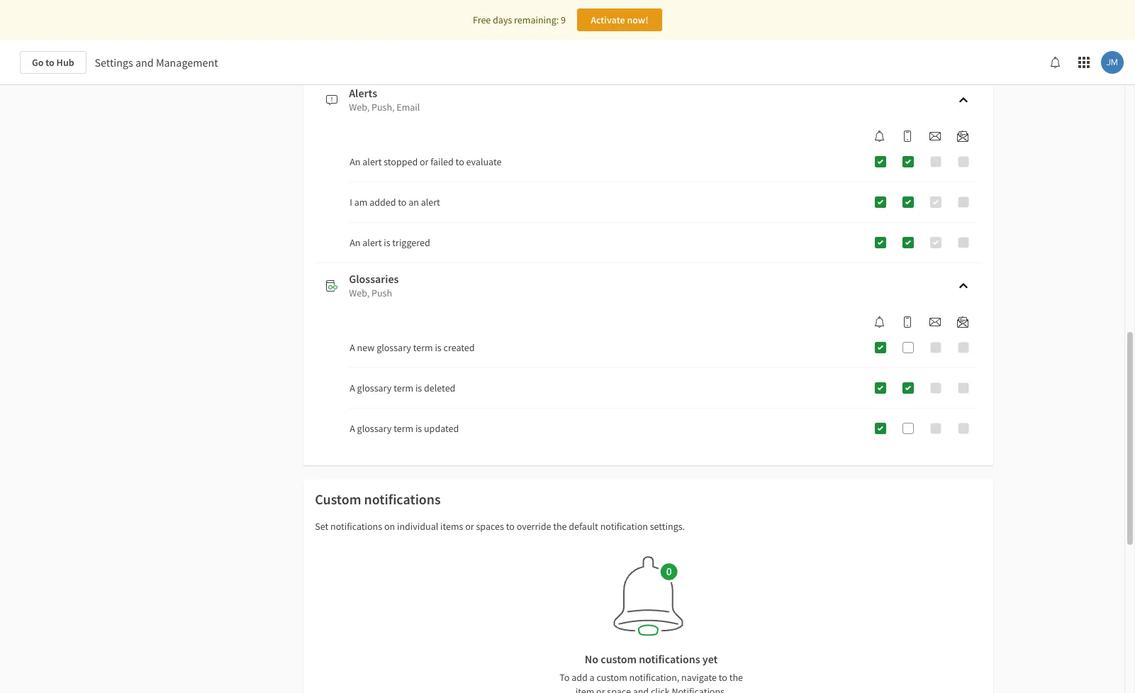 Task type: locate. For each thing, give the bounding box(es) containing it.
navigate
[[682, 671, 717, 684]]

glossary for a glossary term is updated
[[357, 422, 392, 435]]

notifications bundled in a daily email digest element right push notifications in qlik sense mobile icon
[[952, 316, 975, 328]]

push notifications in qlik sense mobile element left notifications bundled in a daily email digest image
[[897, 131, 919, 142]]

term left updated at the left of page
[[394, 422, 414, 435]]

activate
[[591, 13, 625, 26]]

1 notifications when using qlik sense in a browser element from the top
[[869, 131, 892, 142]]

to right failed
[[456, 155, 465, 168]]

1 vertical spatial an
[[350, 236, 361, 249]]

0 vertical spatial notifications when using qlik sense in a browser image
[[875, 131, 886, 142]]

go to hub link
[[20, 51, 86, 74]]

term left deleted
[[394, 382, 414, 394]]

0 vertical spatial custom
[[601, 652, 637, 666]]

is left updated at the left of page
[[416, 422, 422, 435]]

1 vertical spatial notifications when using qlik sense in a browser image
[[875, 316, 886, 328]]

term left created
[[413, 341, 433, 354]]

or left failed
[[420, 155, 429, 168]]

an
[[350, 155, 361, 168], [350, 236, 361, 249]]

notifications sent to your email image left notifications bundled in a daily email digest image
[[930, 131, 941, 142]]

push notifications in qlik sense mobile element for an alert stopped or failed to evaluate
[[897, 131, 919, 142]]

1 vertical spatial notifications when using qlik sense in a browser element
[[869, 316, 892, 328]]

a left new
[[350, 341, 355, 354]]

term for deleted
[[394, 382, 414, 394]]

2 vertical spatial term
[[394, 422, 414, 435]]

1 vertical spatial a
[[350, 382, 355, 394]]

0 vertical spatial notifications sent to your email element
[[924, 131, 947, 142]]

2 notifications bundled in a daily email digest element from the top
[[952, 316, 975, 328]]

to right navigate
[[719, 671, 728, 684]]

notifications bundled in a daily email digest element right push notifications in qlik sense mobile image
[[952, 131, 975, 142]]

notifications when using qlik sense in a browser image
[[875, 131, 886, 142], [875, 316, 886, 328]]

notifications when using qlik sense in a browser element
[[869, 131, 892, 142], [869, 316, 892, 328]]

a for a glossary term is deleted
[[350, 382, 355, 394]]

custom up space
[[597, 671, 628, 684]]

0 vertical spatial a
[[350, 341, 355, 354]]

0 vertical spatial notifications sent to your email image
[[930, 131, 941, 142]]

2 notifications sent to your email element from the top
[[924, 316, 947, 328]]

items
[[441, 520, 464, 533]]

space
[[607, 685, 631, 693]]

alert right an
[[421, 196, 440, 209]]

2 a from the top
[[350, 382, 355, 394]]

2 vertical spatial notifications
[[639, 652, 701, 666]]

the left default at bottom right
[[554, 520, 567, 533]]

1 vertical spatial or
[[466, 520, 474, 533]]

notifications when using qlik sense in a browser image left push notifications in qlik sense mobile image
[[875, 131, 886, 142]]

2 notifications when using qlik sense in a browser image from the top
[[875, 316, 886, 328]]

notifications when using qlik sense in a browser element left push notifications in qlik sense mobile icon
[[869, 316, 892, 328]]

or right item
[[597, 685, 606, 693]]

2 push notifications in qlik sense mobile element from the top
[[897, 316, 919, 328]]

2 vertical spatial a
[[350, 422, 355, 435]]

the
[[554, 520, 567, 533], [730, 671, 743, 684]]

notifications sent to your email image right push notifications in qlik sense mobile icon
[[930, 316, 941, 328]]

1 notifications sent to your email element from the top
[[924, 131, 947, 142]]

the right navigate
[[730, 671, 743, 684]]

2 notifications sent to your email image from the top
[[930, 316, 941, 328]]

0 vertical spatial the
[[554, 520, 567, 533]]

spaces
[[476, 520, 504, 533]]

notifications bundled in a daily email digest element
[[952, 131, 975, 142], [952, 316, 975, 328]]

1 vertical spatial notifications
[[331, 520, 382, 533]]

or right the items
[[466, 520, 474, 533]]

notifications sent to your email element left notifications bundled in a daily email digest image
[[924, 131, 947, 142]]

notifications sent to your email element right push notifications in qlik sense mobile icon
[[924, 316, 947, 328]]

a
[[590, 671, 595, 684]]

2 an from the top
[[350, 236, 361, 249]]

notifications up on
[[364, 490, 441, 508]]

alert for an alert stopped or failed to evaluate
[[363, 155, 382, 168]]

item
[[576, 685, 595, 693]]

is
[[384, 236, 391, 249], [435, 341, 442, 354], [416, 382, 422, 394], [416, 422, 422, 435]]

0 vertical spatial alert
[[363, 155, 382, 168]]

web, inside alerts web, push, email
[[349, 101, 370, 114]]

push notifications in qlik sense mobile element left notifications bundled in a daily email digest icon at the top of the page
[[897, 316, 919, 328]]

i
[[350, 196, 353, 209]]

1 vertical spatial notifications sent to your email element
[[924, 316, 947, 328]]

alerts
[[349, 86, 377, 100]]

and
[[136, 55, 154, 70], [633, 685, 649, 693]]

push,
[[372, 101, 395, 114]]

notifications down custom
[[331, 520, 382, 533]]

an up i
[[350, 155, 361, 168]]

1 horizontal spatial and
[[633, 685, 649, 693]]

glossary right new
[[377, 341, 411, 354]]

email
[[397, 101, 420, 114]]

0 vertical spatial and
[[136, 55, 154, 70]]

jeremy miller image
[[1102, 51, 1124, 74]]

1 vertical spatial notifications bundled in a daily email digest element
[[952, 316, 975, 328]]

a up a glossary term is updated
[[350, 382, 355, 394]]

9
[[561, 13, 566, 26]]

1 horizontal spatial or
[[466, 520, 474, 533]]

notifications bundled in a daily email digest image
[[958, 316, 969, 328]]

1 an from the top
[[350, 155, 361, 168]]

1 notifications bundled in a daily email digest element from the top
[[952, 131, 975, 142]]

1 vertical spatial glossary
[[357, 382, 392, 394]]

a glossary term is deleted
[[350, 382, 456, 394]]

web, down alerts
[[349, 101, 370, 114]]

2 vertical spatial glossary
[[357, 422, 392, 435]]

evaluate
[[466, 155, 502, 168]]

1 a from the top
[[350, 341, 355, 354]]

web, down glossaries
[[349, 287, 370, 299]]

a down a glossary term is deleted
[[350, 422, 355, 435]]

alert left stopped
[[363, 155, 382, 168]]

2 vertical spatial or
[[597, 685, 606, 693]]

1 vertical spatial web,
[[349, 287, 370, 299]]

web, inside glossaries web, push
[[349, 287, 370, 299]]

an alert stopped or failed to evaluate
[[350, 155, 502, 168]]

1 horizontal spatial the
[[730, 671, 743, 684]]

1 vertical spatial and
[[633, 685, 649, 693]]

notifications for set
[[331, 520, 382, 533]]

no
[[585, 652, 599, 666]]

add
[[572, 671, 588, 684]]

and right settings
[[136, 55, 154, 70]]

free days remaining: 9
[[473, 13, 566, 26]]

0 vertical spatial or
[[420, 155, 429, 168]]

custom notifications
[[315, 490, 441, 508]]

1 vertical spatial alert
[[421, 196, 440, 209]]

failed
[[431, 155, 454, 168]]

yet
[[703, 652, 718, 666]]

2 horizontal spatial or
[[597, 685, 606, 693]]

a for a glossary term is updated
[[350, 422, 355, 435]]

deleted
[[424, 382, 456, 394]]

activate now!
[[591, 13, 649, 26]]

2 web, from the top
[[349, 287, 370, 299]]

1 vertical spatial notifications sent to your email image
[[930, 316, 941, 328]]

custom
[[601, 652, 637, 666], [597, 671, 628, 684]]

0 horizontal spatial or
[[420, 155, 429, 168]]

override
[[517, 520, 552, 533]]

an
[[409, 196, 419, 209]]

an down i
[[350, 236, 361, 249]]

1 vertical spatial term
[[394, 382, 414, 394]]

web, for alerts
[[349, 101, 370, 114]]

1 vertical spatial push notifications in qlik sense mobile element
[[897, 316, 919, 328]]

glossary
[[377, 341, 411, 354], [357, 382, 392, 394], [357, 422, 392, 435]]

0 vertical spatial an
[[350, 155, 361, 168]]

1 vertical spatial the
[[730, 671, 743, 684]]

notifications when using qlik sense in a browser image left push notifications in qlik sense mobile icon
[[875, 316, 886, 328]]

alert up glossaries
[[363, 236, 382, 249]]

a
[[350, 341, 355, 354], [350, 382, 355, 394], [350, 422, 355, 435]]

0 horizontal spatial and
[[136, 55, 154, 70]]

1 notifications sent to your email image from the top
[[930, 131, 941, 142]]

glossary down new
[[357, 382, 392, 394]]

1 notifications when using qlik sense in a browser image from the top
[[875, 131, 886, 142]]

notifications sent to your email image
[[930, 131, 941, 142], [930, 316, 941, 328]]

to
[[46, 56, 54, 69], [456, 155, 465, 168], [398, 196, 407, 209], [506, 520, 515, 533], [719, 671, 728, 684]]

to right go
[[46, 56, 54, 69]]

term
[[413, 341, 433, 354], [394, 382, 414, 394], [394, 422, 414, 435]]

2 notifications when using qlik sense in a browser element from the top
[[869, 316, 892, 328]]

push notifications in qlik sense mobile element
[[897, 131, 919, 142], [897, 316, 919, 328]]

web,
[[349, 101, 370, 114], [349, 287, 370, 299]]

or
[[420, 155, 429, 168], [466, 520, 474, 533], [597, 685, 606, 693]]

notifications
[[364, 490, 441, 508], [331, 520, 382, 533], [639, 652, 701, 666]]

custom right no
[[601, 652, 637, 666]]

0 vertical spatial push notifications in qlik sense mobile element
[[897, 131, 919, 142]]

0 vertical spatial web,
[[349, 101, 370, 114]]

alert
[[363, 155, 382, 168], [421, 196, 440, 209], [363, 236, 382, 249]]

1 web, from the top
[[349, 101, 370, 114]]

0 vertical spatial notifications
[[364, 490, 441, 508]]

created
[[444, 341, 475, 354]]

0 vertical spatial notifications bundled in a daily email digest element
[[952, 131, 975, 142]]

notifications when using qlik sense in a browser element for an alert stopped or failed to evaluate
[[869, 131, 892, 142]]

notifications sent to your email element
[[924, 131, 947, 142], [924, 316, 947, 328]]

settings
[[95, 55, 133, 70]]

push notifications in qlik sense mobile element for a new glossary term is created
[[897, 316, 919, 328]]

notifications when using qlik sense in a browser element left push notifications in qlik sense mobile image
[[869, 131, 892, 142]]

3 a from the top
[[350, 422, 355, 435]]

2 vertical spatial alert
[[363, 236, 382, 249]]

a for a new glossary term is created
[[350, 341, 355, 354]]

to left an
[[398, 196, 407, 209]]

0 vertical spatial notifications when using qlik sense in a browser element
[[869, 131, 892, 142]]

notifications when using qlik sense in a browser element for a new glossary term is created
[[869, 316, 892, 328]]

glossaries web, push
[[349, 272, 399, 299]]

glossary down a glossary term is deleted
[[357, 422, 392, 435]]

notifications up notification,
[[639, 652, 701, 666]]

1 push notifications in qlik sense mobile element from the top
[[897, 131, 919, 142]]

and down notification,
[[633, 685, 649, 693]]

to right spaces
[[506, 520, 515, 533]]

go
[[32, 56, 44, 69]]

is left deleted
[[416, 382, 422, 394]]



Task type: describe. For each thing, give the bounding box(es) containing it.
notification,
[[630, 671, 680, 684]]

1 vertical spatial custom
[[597, 671, 628, 684]]

hub
[[56, 56, 74, 69]]

custom
[[315, 490, 362, 508]]

i am added to an alert
[[350, 196, 440, 209]]

notifications bundled in a daily email digest image
[[958, 131, 969, 142]]

settings.
[[650, 520, 685, 533]]

and inside no custom notifications yet to add a custom notification, navigate to the item or space and click notifications.
[[633, 685, 649, 693]]

custom notifications main content
[[0, 0, 1136, 693]]

web, for glossaries
[[349, 287, 370, 299]]

glossaries
[[349, 272, 399, 286]]

notifications.
[[672, 685, 727, 693]]

days
[[493, 13, 512, 26]]

notifications sent to your email element for an alert stopped or failed to evaluate
[[924, 131, 947, 142]]

no custom notifications yet to add a custom notification, navigate to the item or space and click notifications.
[[560, 652, 743, 693]]

notifications sent to your email image for a new glossary term is created
[[930, 316, 941, 328]]

remaining:
[[514, 13, 559, 26]]

notifications bundled in a daily email digest element for a new glossary term is created
[[952, 316, 975, 328]]

notifications bundled in a daily email digest element for an alert stopped or failed to evaluate
[[952, 131, 975, 142]]

push notifications in qlik sense mobile image
[[902, 131, 914, 142]]

management
[[156, 55, 218, 70]]

is left created
[[435, 341, 442, 354]]

a glossary term is updated
[[350, 422, 459, 435]]

set
[[315, 520, 329, 533]]

0 horizontal spatial the
[[554, 520, 567, 533]]

push
[[372, 287, 392, 299]]

settings and management
[[95, 55, 218, 70]]

notification
[[601, 520, 648, 533]]

free
[[473, 13, 491, 26]]

term for updated
[[394, 422, 414, 435]]

notifications sent to your email element for a new glossary term is created
[[924, 316, 947, 328]]

notifications sent to your email image for an alert stopped or failed to evaluate
[[930, 131, 941, 142]]

an for an alert stopped or failed to evaluate
[[350, 155, 361, 168]]

0 vertical spatial term
[[413, 341, 433, 354]]

to inside no custom notifications yet to add a custom notification, navigate to the item or space and click notifications.
[[719, 671, 728, 684]]

updated
[[424, 422, 459, 435]]

default
[[569, 520, 599, 533]]

click
[[651, 685, 670, 693]]

individual
[[397, 520, 439, 533]]

is left triggered
[[384, 236, 391, 249]]

on
[[384, 520, 395, 533]]

go to hub
[[32, 56, 74, 69]]

am
[[354, 196, 368, 209]]

now!
[[627, 13, 649, 26]]

stopped
[[384, 155, 418, 168]]

notifications for custom
[[364, 490, 441, 508]]

0 vertical spatial glossary
[[377, 341, 411, 354]]

notifications when using qlik sense in a browser image for an alert stopped or failed to evaluate
[[875, 131, 886, 142]]

or inside no custom notifications yet to add a custom notification, navigate to the item or space and click notifications.
[[597, 685, 606, 693]]

a new glossary term is created
[[350, 341, 475, 354]]

set notifications on individual items or spaces to override the default notification settings.
[[315, 520, 685, 533]]

activate now! link
[[577, 9, 663, 31]]

push notifications in qlik sense mobile image
[[902, 316, 914, 328]]

an alert is triggered
[[350, 236, 430, 249]]

alerts web, push, email
[[349, 86, 420, 114]]

to
[[560, 671, 570, 684]]

triggered
[[393, 236, 430, 249]]

notifications inside no custom notifications yet to add a custom notification, navigate to the item or space and click notifications.
[[639, 652, 701, 666]]

alert for an alert is triggered
[[363, 236, 382, 249]]

an for an alert is triggered
[[350, 236, 361, 249]]

glossary for a glossary term is deleted
[[357, 382, 392, 394]]

added
[[370, 196, 396, 209]]

notifications when using qlik sense in a browser image for a new glossary term is created
[[875, 316, 886, 328]]

the inside no custom notifications yet to add a custom notification, navigate to the item or space and click notifications.
[[730, 671, 743, 684]]

new
[[357, 341, 375, 354]]



Task type: vqa. For each thing, say whether or not it's contained in the screenshot.
Notifications bundled in a daily email digest Image related to A new glossary term is created
yes



